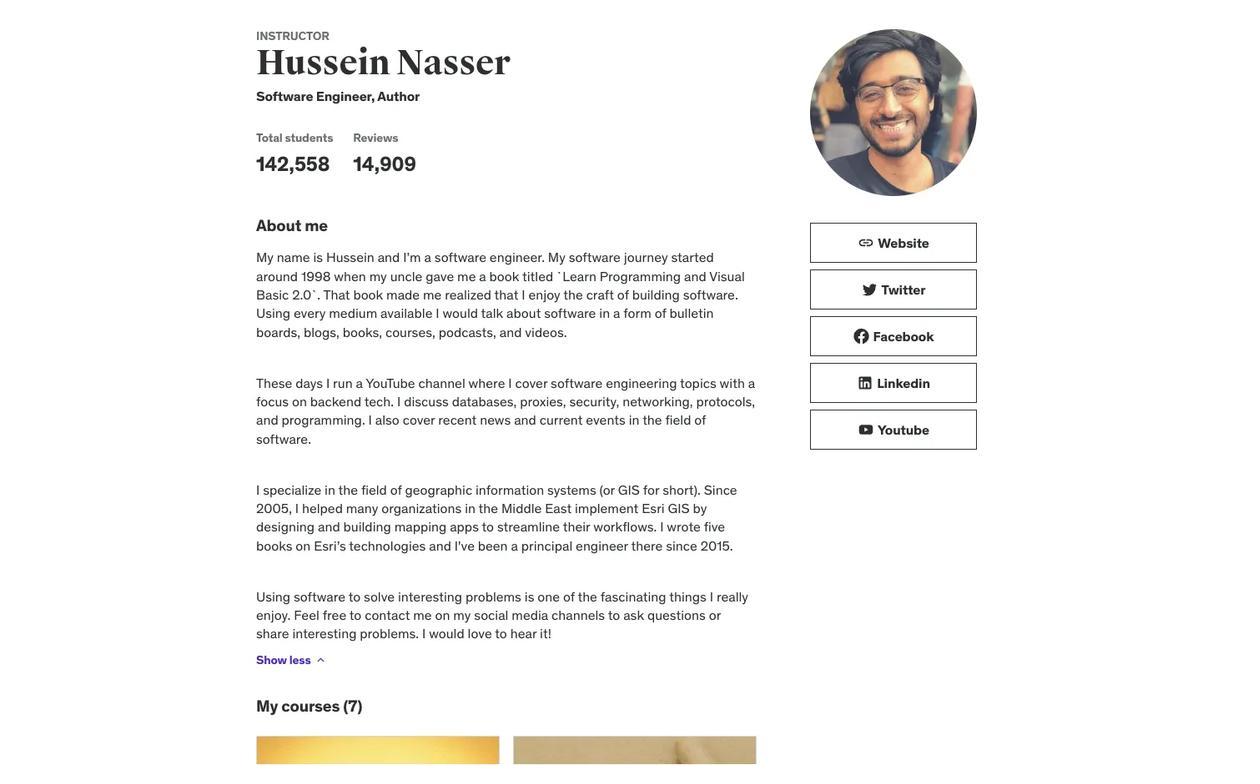 Task type: vqa. For each thing, say whether or not it's contained in the screenshot.
THE XSMALL image
yes



Task type: describe. For each thing, give the bounding box(es) containing it.
boards,
[[256, 324, 301, 341]]

and down focus
[[256, 412, 279, 429]]

realized
[[445, 286, 492, 304]]

ask
[[624, 607, 644, 624]]

technologies
[[349, 538, 426, 555]]

software up gave
[[435, 249, 487, 266]]

of inside i specialize in the field of geographic information systems (or gis for short). since 2005, i helped many organizations in the middle east implement esri gis by designing and building mapping apps to streamline their workflows. i wrote five books on esri's technologies and i've been a principal engineer there since 2015.
[[390, 481, 402, 499]]

discuss
[[404, 393, 449, 410]]

i right where on the left of the page
[[509, 375, 512, 392]]

1998
[[301, 268, 331, 285]]

it!
[[540, 626, 552, 643]]

channels
[[552, 607, 605, 624]]

i right that
[[522, 286, 526, 304]]

and left i'm
[[378, 249, 400, 266]]

by
[[693, 500, 707, 517]]

on inside i specialize in the field of geographic information systems (or gis for short). since 2005, i helped many organizations in the middle east implement esri gis by designing and building mapping apps to streamline their workflows. i wrote five books on esri's technologies and i've been a principal engineer there since 2015.
[[296, 538, 311, 555]]

news
[[480, 412, 511, 429]]

on inside these days i run a youtube channel where i cover software engineering topics with a focus on backend tech. i discuss databases, proxies, security, networking, protocols, and programming. i also cover recent news and current events in the field of software.
[[292, 393, 307, 410]]

facebook
[[874, 328, 934, 345]]

middle
[[502, 500, 542, 517]]

youtube
[[366, 375, 415, 392]]

twitter
[[882, 281, 926, 298]]

i right tech.
[[397, 393, 401, 410]]

and left i've
[[429, 538, 452, 555]]

building inside i specialize in the field of geographic information systems (or gis for short). since 2005, i helped many organizations in the middle east implement esri gis by designing and building mapping apps to streamline their workflows. i wrote five books on esri's technologies and i've been a principal engineer there since 2015.
[[344, 519, 391, 536]]

a right i'm
[[425, 249, 432, 266]]

small image for linkedin
[[857, 375, 874, 392]]

0 horizontal spatial gis
[[618, 481, 640, 499]]

i'm
[[403, 249, 421, 266]]

esri
[[642, 500, 665, 517]]

there
[[631, 538, 663, 555]]

(or
[[600, 481, 615, 499]]

the down information
[[479, 500, 498, 517]]

backend
[[310, 393, 362, 410]]

every
[[294, 305, 326, 322]]

enjoy
[[529, 286, 561, 304]]

courses,
[[386, 324, 436, 341]]

using inside 'my name is hussein and i'm a software engineer. my software journey started around 1998 when my uncle gave me a book titled `learn programming and visual basic 2.0`. that book made me realized that i enjoy the craft of building software. using every medium available i would talk about software in a form of bulletin boards, blogs, books, courses, podcasts, and videos.'
[[256, 305, 291, 322]]

since
[[666, 538, 698, 555]]

2.0`.
[[292, 286, 321, 304]]

on inside using software to solve interesting problems is one of the fascinating things i really enjoy. feel free to contact me on my social media channels to ask questions or share interesting problems. i would love to hear it!
[[435, 607, 450, 624]]

a up realized
[[479, 268, 486, 285]]

i right available
[[436, 305, 440, 322]]

me up realized
[[458, 268, 476, 285]]

engineer,
[[316, 88, 375, 105]]

field inside these days i run a youtube channel where i cover software engineering topics with a focus on backend tech. i discuss databases, proxies, security, networking, protocols, and programming. i also cover recent news and current events in the field of software.
[[666, 412, 692, 429]]

focus
[[256, 393, 289, 410]]

less
[[289, 653, 311, 668]]

1 horizontal spatial gis
[[668, 500, 690, 517]]

engineer
[[576, 538, 629, 555]]

apps
[[450, 519, 479, 536]]

software. inside 'my name is hussein and i'm a software engineer. my software journey started around 1998 when my uncle gave me a book titled `learn programming and visual basic 2.0`. that book made me realized that i enjoy the craft of building software. using every medium available i would talk about software in a form of bulletin boards, blogs, books, courses, podcasts, and videos.'
[[683, 286, 739, 304]]

bulletin
[[670, 305, 714, 322]]

channel
[[419, 375, 466, 392]]

for
[[643, 481, 660, 499]]

software
[[256, 88, 313, 105]]

of right form
[[655, 305, 667, 322]]

hussein inside instructor hussein nasser software engineer, author
[[256, 41, 390, 85]]

programming
[[600, 268, 681, 285]]

that
[[495, 286, 519, 304]]

gave
[[426, 268, 454, 285]]

media
[[512, 607, 549, 624]]

software. inside these days i run a youtube channel where i cover software engineering topics with a focus on backend tech. i discuss databases, proxies, security, networking, protocols, and programming. i also cover recent news and current events in the field of software.
[[256, 431, 311, 448]]

titled
[[523, 268, 554, 285]]

instructor
[[256, 29, 330, 44]]

hussein nasser image
[[811, 30, 978, 197]]

books,
[[343, 324, 382, 341]]

short).
[[663, 481, 701, 499]]

i left also
[[369, 412, 372, 429]]

small image for twitter
[[862, 282, 879, 298]]

total
[[256, 131, 283, 146]]

contact
[[365, 607, 410, 624]]

journey
[[624, 249, 668, 266]]

name
[[277, 249, 310, 266]]

total students 142,558
[[256, 131, 333, 176]]

engineering
[[606, 375, 677, 392]]

0 vertical spatial interesting
[[398, 588, 462, 605]]

problems.
[[360, 626, 419, 643]]

about me
[[256, 215, 328, 235]]

streamline
[[497, 519, 560, 536]]

a right "run"
[[356, 375, 363, 392]]

questions
[[648, 607, 706, 624]]

would inside using software to solve interesting problems is one of the fascinating things i really enjoy. feel free to contact me on my social media channels to ask questions or share interesting problems. i would love to hear it!
[[429, 626, 465, 643]]

esri's
[[314, 538, 346, 555]]

blogs,
[[304, 324, 340, 341]]

implement
[[575, 500, 639, 517]]

linkedin
[[877, 375, 931, 392]]

would inside 'my name is hussein and i'm a software engineer. my software journey started around 1998 when my uncle gave me a book titled `learn programming and visual basic 2.0`. that book made me realized that i enjoy the craft of building software. using every medium available i would talk about software in a form of bulletin boards, blogs, books, courses, podcasts, and videos.'
[[443, 305, 478, 322]]

is inside 'my name is hussein and i'm a software engineer. my software journey started around 1998 when my uncle gave me a book titled `learn programming and visual basic 2.0`. that book made me realized that i enjoy the craft of building software. using every medium available i would talk about software in a form of bulletin boards, blogs, books, courses, podcasts, and videos.'
[[313, 249, 323, 266]]

tech.
[[365, 393, 394, 410]]

since
[[704, 481, 738, 499]]

my courses (7)
[[256, 697, 363, 717]]

networking,
[[623, 393, 693, 410]]

a left form
[[614, 305, 621, 322]]

feel
[[294, 607, 320, 624]]

mapping
[[395, 519, 447, 536]]

youtube link
[[811, 410, 978, 450]]

topics
[[680, 375, 717, 392]]

courses
[[282, 697, 340, 717]]

recent
[[439, 412, 477, 429]]

small image for website
[[858, 235, 875, 252]]

with
[[720, 375, 745, 392]]

the inside 'my name is hussein and i'm a software engineer. my software journey started around 1998 when my uncle gave me a book titled `learn programming and visual basic 2.0`. that book made me realized that i enjoy the craft of building software. using every medium available i would talk about software in a form of bulletin boards, blogs, books, courses, podcasts, and videos.'
[[564, 286, 583, 304]]

really
[[717, 588, 749, 605]]

i left "run"
[[326, 375, 330, 392]]

around
[[256, 268, 298, 285]]

small image
[[854, 328, 870, 345]]

students
[[285, 131, 333, 146]]

in up helped
[[325, 481, 336, 499]]

1 vertical spatial interesting
[[293, 626, 357, 643]]

five
[[704, 519, 725, 536]]



Task type: locate. For each thing, give the bounding box(es) containing it.
in right events
[[629, 412, 640, 429]]

`learn
[[557, 268, 597, 285]]

free
[[323, 607, 347, 624]]

1 horizontal spatial field
[[666, 412, 692, 429]]

1 vertical spatial is
[[525, 588, 535, 605]]

of right one
[[563, 588, 575, 605]]

when
[[334, 268, 366, 285]]

me right the contact
[[413, 607, 432, 624]]

1 using from the top
[[256, 305, 291, 322]]

my up 'titled'
[[548, 249, 566, 266]]

problems
[[466, 588, 522, 605]]

of down the protocols,
[[695, 412, 706, 429]]

me right about
[[305, 215, 328, 235]]

1 vertical spatial using
[[256, 588, 291, 605]]

craft
[[587, 286, 614, 304]]

software inside using software to solve interesting problems is one of the fascinating things i really enjoy. feel free to contact me on my social media channels to ask questions or share interesting problems. i would love to hear it!
[[294, 588, 346, 605]]

the down networking,
[[643, 412, 663, 429]]

these
[[256, 375, 292, 392]]

in inside these days i run a youtube channel where i cover software engineering topics with a focus on backend tech. i discuss databases, proxies, security, networking, protocols, and programming. i also cover recent news and current events in the field of software.
[[629, 412, 640, 429]]

a right the been
[[511, 538, 518, 555]]

and down proxies,
[[514, 412, 537, 429]]

my right when
[[369, 268, 387, 285]]

organizations
[[382, 500, 462, 517]]

2 using from the top
[[256, 588, 291, 605]]

my inside using software to solve interesting problems is one of the fascinating things i really enjoy. feel free to contact me on my social media channels to ask questions or share interesting problems. i would love to hear it!
[[454, 607, 471, 624]]

these days i run a youtube channel where i cover software engineering topics with a focus on backend tech. i discuss databases, proxies, security, networking, protocols, and programming. i also cover recent news and current events in the field of software.
[[256, 375, 756, 448]]

facebook link
[[811, 317, 978, 357]]

software.
[[683, 286, 739, 304], [256, 431, 311, 448]]

1 horizontal spatial software.
[[683, 286, 739, 304]]

0 horizontal spatial cover
[[403, 412, 435, 429]]

talk
[[481, 305, 504, 322]]

of inside using software to solve interesting problems is one of the fascinating things i really enjoy. feel free to contact me on my social media channels to ask questions or share interesting problems. i would love to hear it!
[[563, 588, 575, 605]]

0 vertical spatial on
[[292, 393, 307, 410]]

software. down "visual" at top right
[[683, 286, 739, 304]]

current
[[540, 412, 583, 429]]

0 vertical spatial book
[[490, 268, 520, 285]]

of
[[618, 286, 629, 304], [655, 305, 667, 322], [695, 412, 706, 429], [390, 481, 402, 499], [563, 588, 575, 605]]

field up many
[[361, 481, 387, 499]]

small image
[[858, 235, 875, 252], [862, 282, 879, 298], [857, 375, 874, 392], [858, 422, 875, 439]]

would
[[443, 305, 478, 322], [429, 626, 465, 643]]

hussein up engineer,
[[256, 41, 390, 85]]

and up esri's
[[318, 519, 340, 536]]

to right free
[[350, 607, 362, 624]]

1 horizontal spatial book
[[490, 268, 520, 285]]

1 vertical spatial book
[[353, 286, 383, 304]]

field down networking,
[[666, 412, 692, 429]]

is inside using software to solve interesting problems is one of the fascinating things i really enjoy. feel free to contact me on my social media channels to ask questions or share interesting problems. i would love to hear it!
[[525, 588, 535, 605]]

0 horizontal spatial book
[[353, 286, 383, 304]]

software up security,
[[551, 375, 603, 392]]

using inside using software to solve interesting problems is one of the fascinating things i really enjoy. feel free to contact me on my social media channels to ask questions or share interesting problems. i would love to hear it!
[[256, 588, 291, 605]]

small image inside website link
[[858, 235, 875, 252]]

to left solve
[[349, 588, 361, 605]]

book
[[490, 268, 520, 285], [353, 286, 383, 304]]

would left love
[[429, 626, 465, 643]]

0 horizontal spatial software.
[[256, 431, 311, 448]]

my name is hussein and i'm a software engineer. my software journey started around 1998 when my uncle gave me a book titled `learn programming and visual basic 2.0`. that book made me realized that i enjoy the craft of building software. using every medium available i would talk about software in a form of bulletin boards, blogs, books, courses, podcasts, and videos.
[[256, 249, 745, 341]]

0 horizontal spatial field
[[361, 481, 387, 499]]

available
[[381, 305, 433, 322]]

the up "channels" on the left of the page
[[578, 588, 598, 605]]

building inside 'my name is hussein and i'm a software engineer. my software journey started around 1998 when my uncle gave me a book titled `learn programming and visual basic 2.0`. that book made me realized that i enjoy the craft of building software. using every medium available i would talk about software in a form of bulletin boards, blogs, books, courses, podcasts, and videos.'
[[632, 286, 680, 304]]

my left courses at bottom
[[256, 697, 278, 717]]

cover down discuss
[[403, 412, 435, 429]]

website link
[[811, 223, 978, 263]]

hussein up when
[[326, 249, 375, 266]]

my
[[256, 249, 274, 266], [548, 249, 566, 266], [256, 697, 278, 717]]

started
[[672, 249, 714, 266]]

of inside these days i run a youtube channel where i cover software engineering topics with a focus on backend tech. i discuss databases, proxies, security, networking, protocols, and programming. i also cover recent news and current events in the field of software.
[[695, 412, 706, 429]]

0 vertical spatial is
[[313, 249, 323, 266]]

software up 'videos.'
[[544, 305, 596, 322]]

my for my courses (7)
[[256, 697, 278, 717]]

my inside 'my name is hussein and i'm a software engineer. my software journey started around 1998 when my uncle gave me a book titled `learn programming and visual basic 2.0`. that book made me realized that i enjoy the craft of building software. using every medium available i would talk about software in a form of bulletin boards, blogs, books, courses, podcasts, and videos.'
[[369, 268, 387, 285]]

i up or
[[710, 588, 714, 605]]

been
[[478, 538, 508, 555]]

fascinating
[[601, 588, 667, 605]]

using
[[256, 305, 291, 322], [256, 588, 291, 605]]

1 vertical spatial on
[[296, 538, 311, 555]]

me down gave
[[423, 286, 442, 304]]

small image for youtube
[[858, 422, 875, 439]]

small image inside youtube link
[[858, 422, 875, 439]]

small image left linkedin
[[857, 375, 874, 392]]

i down specialize
[[295, 500, 299, 517]]

field inside i specialize in the field of geographic information systems (or gis for short). since 2005, i helped many organizations in the middle east implement esri gis by designing and building mapping apps to streamline their workflows. i wrote five books on esri's technologies and i've been a principal engineer there since 2015.
[[361, 481, 387, 499]]

helped
[[302, 500, 343, 517]]

visual
[[710, 268, 745, 285]]

many
[[346, 500, 378, 517]]

building down programming
[[632, 286, 680, 304]]

my up love
[[454, 607, 471, 624]]

love
[[468, 626, 492, 643]]

1 vertical spatial would
[[429, 626, 465, 643]]

my up the around
[[256, 249, 274, 266]]

a right with
[[749, 375, 756, 392]]

twitter link
[[811, 270, 978, 310]]

youtube
[[878, 421, 930, 439]]

east
[[545, 500, 572, 517]]

website
[[878, 234, 930, 252]]

nasser
[[396, 41, 510, 85]]

0 vertical spatial building
[[632, 286, 680, 304]]

0 vertical spatial would
[[443, 305, 478, 322]]

in up the apps
[[465, 500, 476, 517]]

systems
[[548, 481, 597, 499]]

small image inside linkedin link
[[857, 375, 874, 392]]

software up the `learn
[[569, 249, 621, 266]]

0 vertical spatial my
[[369, 268, 387, 285]]

on left "social"
[[435, 607, 450, 624]]

gis down short).
[[668, 500, 690, 517]]

small image left "youtube"
[[858, 422, 875, 439]]

videos.
[[525, 324, 567, 341]]

the inside using software to solve interesting problems is one of the fascinating things i really enjoy. feel free to contact me on my social media channels to ask questions or share interesting problems. i would love to hear it!
[[578, 588, 598, 605]]

of up 'organizations'
[[390, 481, 402, 499]]

i specialize in the field of geographic information systems (or gis for short). since 2005, i helped many organizations in the middle east implement esri gis by designing and building mapping apps to streamline their workflows. i wrote five books on esri's technologies and i've been a principal engineer there since 2015.
[[256, 481, 738, 555]]

0 horizontal spatial interesting
[[293, 626, 357, 643]]

(7)
[[343, 697, 363, 717]]

and down about
[[500, 324, 522, 341]]

0 vertical spatial using
[[256, 305, 291, 322]]

2 vertical spatial on
[[435, 607, 450, 624]]

14,909
[[353, 151, 416, 176]]

programming.
[[282, 412, 365, 429]]

author
[[377, 88, 420, 105]]

the up many
[[339, 481, 358, 499]]

building down many
[[344, 519, 391, 536]]

a
[[425, 249, 432, 266], [479, 268, 486, 285], [614, 305, 621, 322], [356, 375, 363, 392], [749, 375, 756, 392], [511, 538, 518, 555]]

1 horizontal spatial my
[[454, 607, 471, 624]]

on down designing
[[296, 538, 311, 555]]

using software to solve interesting problems is one of the fascinating things i really enjoy. feel free to contact me on my social media channels to ask questions or share interesting problems. i would love to hear it!
[[256, 588, 749, 643]]

0 vertical spatial hussein
[[256, 41, 390, 85]]

specialize
[[263, 481, 322, 499]]

i down esri
[[660, 519, 664, 536]]

2015.
[[701, 538, 733, 555]]

medium
[[329, 305, 377, 322]]

the
[[564, 286, 583, 304], [643, 412, 663, 429], [339, 481, 358, 499], [479, 500, 498, 517], [578, 588, 598, 605]]

1 horizontal spatial cover
[[515, 375, 548, 392]]

software
[[435, 249, 487, 266], [569, 249, 621, 266], [544, 305, 596, 322], [551, 375, 603, 392], [294, 588, 346, 605]]

me inside using software to solve interesting problems is one of the fascinating things i really enjoy. feel free to contact me on my social media channels to ask questions or share interesting problems. i would love to hear it!
[[413, 607, 432, 624]]

1 horizontal spatial building
[[632, 286, 680, 304]]

xsmall image
[[314, 654, 328, 667]]

is up media
[[525, 588, 535, 605]]

1 vertical spatial cover
[[403, 412, 435, 429]]

i right problems.
[[422, 626, 426, 643]]

0 horizontal spatial my
[[369, 268, 387, 285]]

0 horizontal spatial is
[[313, 249, 323, 266]]

uncle
[[390, 268, 423, 285]]

book up the medium at the top left
[[353, 286, 383, 304]]

1 vertical spatial building
[[344, 519, 391, 536]]

small image inside twitter link
[[862, 282, 879, 298]]

software up feel
[[294, 588, 346, 605]]

run
[[333, 375, 353, 392]]

software inside these days i run a youtube channel where i cover software engineering topics with a focus on backend tech. i discuss databases, proxies, security, networking, protocols, and programming. i also cover recent news and current events in the field of software.
[[551, 375, 603, 392]]

i've
[[455, 538, 475, 555]]

software. down focus
[[256, 431, 311, 448]]

the down the `learn
[[564, 286, 583, 304]]

linkedin link
[[811, 364, 978, 404]]

0 vertical spatial gis
[[618, 481, 640, 499]]

0 vertical spatial cover
[[515, 375, 548, 392]]

my for my name is hussein and i'm a software engineer. my software journey started around 1998 when my uncle gave me a book titled `learn programming and visual basic 2.0`. that book made me realized that i enjoy the craft of building software. using every medium available i would talk about software in a form of bulletin boards, blogs, books, courses, podcasts, and videos.
[[256, 249, 274, 266]]

using up enjoy.
[[256, 588, 291, 605]]

the inside these days i run a youtube channel where i cover software engineering topics with a focus on backend tech. i discuss databases, proxies, security, networking, protocols, and programming. i also cover recent news and current events in the field of software.
[[643, 412, 663, 429]]

form
[[624, 305, 652, 322]]

made
[[387, 286, 420, 304]]

142,558
[[256, 151, 330, 176]]

1 vertical spatial gis
[[668, 500, 690, 517]]

on down days
[[292, 393, 307, 410]]

book up that
[[490, 268, 520, 285]]

principal
[[522, 538, 573, 555]]

to up the been
[[482, 519, 494, 536]]

where
[[469, 375, 505, 392]]

of right craft
[[618, 286, 629, 304]]

1 vertical spatial hussein
[[326, 249, 375, 266]]

share
[[256, 626, 289, 643]]

one
[[538, 588, 560, 605]]

days
[[296, 375, 323, 392]]

workflows.
[[594, 519, 657, 536]]

i
[[522, 286, 526, 304], [436, 305, 440, 322], [326, 375, 330, 392], [509, 375, 512, 392], [397, 393, 401, 410], [369, 412, 372, 429], [256, 481, 260, 499], [295, 500, 299, 517], [660, 519, 664, 536], [710, 588, 714, 605], [422, 626, 426, 643]]

their
[[563, 519, 591, 536]]

also
[[375, 412, 400, 429]]

or
[[709, 607, 721, 624]]

in inside 'my name is hussein and i'm a software engineer. my software journey started around 1998 when my uncle gave me a book titled `learn programming and visual basic 2.0`. that book made me realized that i enjoy the craft of building software. using every medium available i would talk about software in a form of bulletin boards, blogs, books, courses, podcasts, and videos.'
[[600, 305, 610, 322]]

enjoy.
[[256, 607, 291, 624]]

interesting down free
[[293, 626, 357, 643]]

hussein
[[256, 41, 390, 85], [326, 249, 375, 266]]

small image left 'website'
[[858, 235, 875, 252]]

gis right (or
[[618, 481, 640, 499]]

1 vertical spatial field
[[361, 481, 387, 499]]

0 vertical spatial field
[[666, 412, 692, 429]]

databases,
[[452, 393, 517, 410]]

1 horizontal spatial interesting
[[398, 588, 462, 605]]

and down started
[[684, 268, 707, 285]]

1 horizontal spatial is
[[525, 588, 535, 605]]

reviews
[[353, 131, 398, 146]]

to left ask
[[608, 607, 620, 624]]

0 horizontal spatial building
[[344, 519, 391, 536]]

interesting up the contact
[[398, 588, 462, 605]]

using down basic
[[256, 305, 291, 322]]

1 vertical spatial software.
[[256, 431, 311, 448]]

in
[[600, 305, 610, 322], [629, 412, 640, 429], [325, 481, 336, 499], [465, 500, 476, 517]]

small image left twitter
[[862, 282, 879, 298]]

hussein inside 'my name is hussein and i'm a software engineer. my software journey started around 1998 when my uncle gave me a book titled `learn programming and visual basic 2.0`. that book made me realized that i enjoy the craft of building software. using every medium available i would talk about software in a form of bulletin boards, blogs, books, courses, podcasts, and videos.'
[[326, 249, 375, 266]]

hear
[[511, 626, 537, 643]]

about
[[256, 215, 301, 235]]

about
[[507, 305, 541, 322]]

to down "social"
[[495, 626, 507, 643]]

me
[[305, 215, 328, 235], [458, 268, 476, 285], [423, 286, 442, 304], [413, 607, 432, 624]]

would up podcasts,
[[443, 305, 478, 322]]

that
[[323, 286, 350, 304]]

security,
[[570, 393, 620, 410]]

to inside i specialize in the field of geographic information systems (or gis for short). since 2005, i helped many organizations in the middle east implement esri gis by designing and building mapping apps to streamline their workflows. i wrote five books on esri's technologies and i've been a principal engineer there since 2015.
[[482, 519, 494, 536]]

0 vertical spatial software.
[[683, 286, 739, 304]]

is up 1998
[[313, 249, 323, 266]]

i up the 2005,
[[256, 481, 260, 499]]

books
[[256, 538, 293, 555]]

a inside i specialize in the field of geographic information systems (or gis for short). since 2005, i helped many organizations in the middle east implement esri gis by designing and building mapping apps to streamline their workflows. i wrote five books on esri's technologies and i've been a principal engineer there since 2015.
[[511, 538, 518, 555]]

1 vertical spatial my
[[454, 607, 471, 624]]

in down craft
[[600, 305, 610, 322]]

and
[[378, 249, 400, 266], [684, 268, 707, 285], [500, 324, 522, 341], [256, 412, 279, 429], [514, 412, 537, 429], [318, 519, 340, 536], [429, 538, 452, 555]]

cover up proxies,
[[515, 375, 548, 392]]



